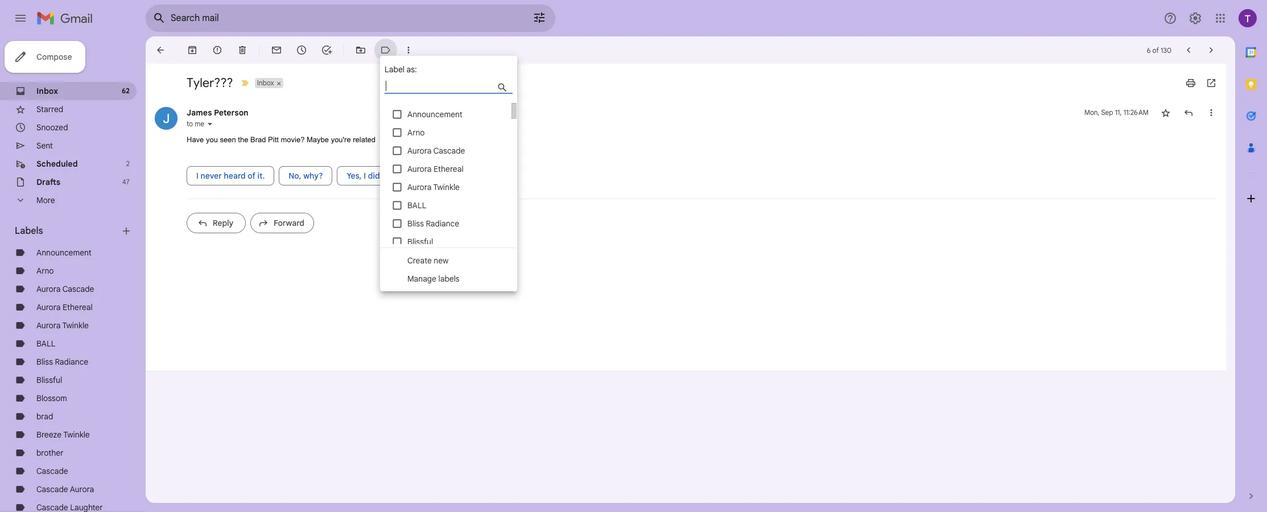 Task type: describe. For each thing, give the bounding box(es) containing it.
movie?
[[281, 135, 305, 144]]

0 vertical spatial twinkle
[[433, 182, 460, 192]]

report spam image
[[212, 44, 223, 56]]

snoozed
[[36, 122, 68, 133]]

delete image
[[237, 44, 248, 56]]

never
[[201, 170, 222, 181]]

labels navigation
[[0, 36, 146, 512]]

brad link
[[36, 412, 53, 422]]

sent
[[36, 141, 53, 151]]

sep
[[1102, 108, 1114, 117]]

bliss inside labels navigation
[[36, 357, 53, 367]]

heard
[[224, 170, 246, 181]]

yes, i did. button
[[337, 166, 392, 185]]

6
[[1148, 46, 1151, 54]]

of inside button
[[248, 170, 256, 181]]

cascade aurora
[[36, 484, 94, 495]]

scheduled link
[[36, 159, 78, 169]]

to
[[187, 120, 193, 128]]

add to tasks image
[[321, 44, 332, 56]]

create new
[[408, 256, 449, 266]]

0 vertical spatial aurora twinkle
[[408, 182, 460, 192]]

twinkle for breeze twinkle link
[[63, 430, 90, 440]]

ball link
[[36, 339, 55, 349]]

breeze
[[36, 430, 62, 440]]

arno link
[[36, 266, 54, 276]]

2
[[126, 159, 130, 168]]

brad
[[36, 412, 53, 422]]

settings image
[[1189, 11, 1203, 25]]

aurora twinkle inside labels navigation
[[36, 321, 89, 331]]

yes,
[[347, 170, 362, 181]]

forward
[[274, 218, 305, 228]]

new
[[434, 256, 449, 266]]

1 horizontal spatial ethereal
[[434, 164, 464, 174]]

james peterson
[[187, 108, 249, 118]]

brad
[[250, 135, 266, 144]]

aurora cascade inside labels navigation
[[36, 284, 94, 294]]

mark as unread image
[[271, 44, 282, 56]]

forward link
[[250, 213, 314, 233]]

i never heard of it. button
[[187, 166, 275, 185]]

0 vertical spatial radiance
[[426, 219, 459, 229]]

0 vertical spatial arno
[[408, 128, 425, 138]]

me
[[195, 120, 204, 128]]

130
[[1161, 46, 1172, 54]]

more button
[[0, 191, 137, 209]]

11:26 am
[[1124, 108, 1149, 117]]

tyler???
[[187, 75, 233, 91]]

1 horizontal spatial aurora cascade
[[408, 146, 465, 156]]

move to image
[[355, 44, 367, 56]]

yes, i did.
[[347, 170, 382, 181]]

radiance inside labels navigation
[[55, 357, 88, 367]]

compose
[[36, 52, 72, 62]]

mon, sep 11, 11:26 am cell
[[1085, 107, 1149, 118]]

manage
[[408, 274, 437, 284]]

the
[[238, 135, 248, 144]]

snoozed link
[[36, 122, 68, 133]]

1 horizontal spatial announcement
[[408, 109, 463, 120]]

it.
[[258, 170, 265, 181]]

brother link
[[36, 448, 63, 458]]

breeze twinkle link
[[36, 430, 90, 440]]

no,
[[289, 170, 301, 181]]

bliss radiance inside labels navigation
[[36, 357, 88, 367]]

aurora ethereal link
[[36, 302, 93, 313]]

cascade aurora link
[[36, 484, 94, 495]]

label
[[385, 64, 405, 75]]

search mail image
[[149, 8, 170, 28]]

bliss radiance link
[[36, 357, 88, 367]]

reply
[[213, 218, 234, 228]]

cascade link
[[36, 466, 68, 476]]

Label-as menu open text field
[[385, 80, 535, 94]]

brother
[[36, 448, 63, 458]]

back to inbox image
[[155, 44, 166, 56]]

62
[[122, 87, 130, 95]]

support image
[[1164, 11, 1178, 25]]

james
[[187, 108, 212, 118]]

snooze image
[[296, 44, 307, 56]]

have you seen the brad pitt movie? maybe you're related
[[187, 135, 376, 144]]

blossom
[[36, 393, 67, 404]]

Not starred checkbox
[[1161, 107, 1172, 118]]

pitt
[[268, 135, 279, 144]]

create
[[408, 256, 432, 266]]

drafts link
[[36, 177, 60, 187]]

1 horizontal spatial blissful
[[408, 237, 433, 247]]



Task type: locate. For each thing, give the bounding box(es) containing it.
0 horizontal spatial inbox
[[36, 86, 58, 96]]

no, why? button
[[279, 166, 333, 185]]

aurora
[[408, 146, 432, 156], [408, 164, 432, 174], [408, 182, 432, 192], [36, 284, 61, 294], [36, 302, 61, 313], [36, 321, 61, 331], [70, 484, 94, 495]]

1 horizontal spatial of
[[1153, 46, 1160, 54]]

0 vertical spatial announcement
[[408, 109, 463, 120]]

inbox up starred
[[36, 86, 58, 96]]

sent link
[[36, 141, 53, 151]]

maybe
[[307, 135, 329, 144]]

tab list
[[1236, 36, 1268, 471]]

0 horizontal spatial of
[[248, 170, 256, 181]]

compose button
[[5, 41, 86, 73]]

i left never
[[196, 170, 199, 181]]

0 horizontal spatial ethereal
[[63, 302, 93, 313]]

no, why?
[[289, 170, 323, 181]]

inbox
[[257, 79, 274, 87], [36, 86, 58, 96]]

1 vertical spatial bliss
[[36, 357, 53, 367]]

show details image
[[207, 121, 213, 128]]

1 horizontal spatial i
[[364, 170, 366, 181]]

1 horizontal spatial aurora twinkle
[[408, 182, 460, 192]]

advanced search options image
[[528, 6, 551, 29]]

11,
[[1116, 108, 1122, 117]]

why?
[[304, 170, 323, 181]]

you're
[[331, 135, 351, 144]]

gmail image
[[36, 7, 98, 30]]

0 horizontal spatial arno
[[36, 266, 54, 276]]

announcement down label-as menu open text field
[[408, 109, 463, 120]]

drafts
[[36, 177, 60, 187]]

mon, sep 11, 11:26 am
[[1085, 108, 1149, 117]]

arno
[[408, 128, 425, 138], [36, 266, 54, 276]]

bliss radiance up blissful link at the left of page
[[36, 357, 88, 367]]

0 vertical spatial bliss radiance
[[408, 219, 459, 229]]

1 horizontal spatial ball
[[408, 200, 427, 211]]

newer image
[[1184, 44, 1195, 56]]

inbox inside labels navigation
[[36, 86, 58, 96]]

1 vertical spatial bliss radiance
[[36, 357, 88, 367]]

bliss down ball link on the bottom
[[36, 357, 53, 367]]

older image
[[1206, 44, 1218, 56]]

1 horizontal spatial aurora ethereal
[[408, 164, 464, 174]]

bliss up "create" in the left of the page
[[408, 219, 424, 229]]

labels
[[15, 225, 43, 237]]

blissful up "create" in the left of the page
[[408, 237, 433, 247]]

2 vertical spatial twinkle
[[63, 430, 90, 440]]

bliss radiance up create new
[[408, 219, 459, 229]]

cascade
[[434, 146, 465, 156], [62, 284, 94, 294], [36, 466, 68, 476], [36, 484, 68, 495]]

1 horizontal spatial radiance
[[426, 219, 459, 229]]

starred link
[[36, 104, 63, 114]]

archive image
[[187, 44, 198, 56]]

0 horizontal spatial aurora ethereal
[[36, 302, 93, 313]]

1 vertical spatial ball
[[36, 339, 55, 349]]

ethereal inside labels navigation
[[63, 302, 93, 313]]

main menu image
[[14, 11, 27, 25]]

2 i from the left
[[364, 170, 366, 181]]

blossom link
[[36, 393, 67, 404]]

peterson
[[214, 108, 249, 118]]

i left did.
[[364, 170, 366, 181]]

scheduled
[[36, 159, 78, 169]]

inbox link
[[36, 86, 58, 96]]

1 vertical spatial blissful
[[36, 375, 62, 385]]

announcement link
[[36, 248, 91, 258]]

aurora ethereal
[[408, 164, 464, 174], [36, 302, 93, 313]]

47
[[122, 178, 130, 186]]

as:
[[407, 64, 417, 75]]

1 vertical spatial aurora ethereal
[[36, 302, 93, 313]]

0 horizontal spatial announcement
[[36, 248, 91, 258]]

1 horizontal spatial arno
[[408, 128, 425, 138]]

arno inside labels navigation
[[36, 266, 54, 276]]

starred
[[36, 104, 63, 114]]

0 vertical spatial aurora ethereal
[[408, 164, 464, 174]]

announcement down labels heading
[[36, 248, 91, 258]]

arno right the related
[[408, 128, 425, 138]]

labels image
[[380, 44, 392, 56]]

blissful inside labels navigation
[[36, 375, 62, 385]]

0 horizontal spatial i
[[196, 170, 199, 181]]

1 vertical spatial radiance
[[55, 357, 88, 367]]

0 vertical spatial bliss
[[408, 219, 424, 229]]

0 horizontal spatial bliss
[[36, 357, 53, 367]]

twinkle
[[433, 182, 460, 192], [62, 321, 89, 331], [63, 430, 90, 440]]

labels heading
[[15, 225, 121, 237]]

seen
[[220, 135, 236, 144]]

inbox for inbox link
[[36, 86, 58, 96]]

i
[[196, 170, 199, 181], [364, 170, 366, 181]]

announcement
[[408, 109, 463, 120], [36, 248, 91, 258]]

blissful up "blossom" link
[[36, 375, 62, 385]]

1 vertical spatial arno
[[36, 266, 54, 276]]

manage labels
[[408, 274, 460, 284]]

ethereal
[[434, 164, 464, 174], [63, 302, 93, 313]]

blissful
[[408, 237, 433, 247], [36, 375, 62, 385]]

i inside yes, i did. button
[[364, 170, 366, 181]]

related
[[353, 135, 376, 144]]

1 vertical spatial ethereal
[[63, 302, 93, 313]]

0 horizontal spatial aurora twinkle
[[36, 321, 89, 331]]

of left it.
[[248, 170, 256, 181]]

ball
[[408, 200, 427, 211], [36, 339, 55, 349]]

aurora cascade
[[408, 146, 465, 156], [36, 284, 94, 294]]

announcement inside labels navigation
[[36, 248, 91, 258]]

breeze twinkle
[[36, 430, 90, 440]]

inbox down mark as unread icon
[[257, 79, 274, 87]]

ball up bliss radiance link
[[36, 339, 55, 349]]

1 vertical spatial aurora cascade
[[36, 284, 94, 294]]

6 of 130
[[1148, 46, 1172, 54]]

inbox for inbox button
[[257, 79, 274, 87]]

1 horizontal spatial bliss
[[408, 219, 424, 229]]

blissful link
[[36, 375, 62, 385]]

1 vertical spatial announcement
[[36, 248, 91, 258]]

0 horizontal spatial radiance
[[55, 357, 88, 367]]

of right 6
[[1153, 46, 1160, 54]]

1 i from the left
[[196, 170, 199, 181]]

0 horizontal spatial aurora cascade
[[36, 284, 94, 294]]

0 vertical spatial ball
[[408, 200, 427, 211]]

arno down announcement link
[[36, 266, 54, 276]]

0 horizontal spatial ball
[[36, 339, 55, 349]]

inbox button
[[255, 78, 275, 88]]

aurora cascade link
[[36, 284, 94, 294]]

radiance
[[426, 219, 459, 229], [55, 357, 88, 367]]

ball up "create" in the left of the page
[[408, 200, 427, 211]]

0 vertical spatial blissful
[[408, 237, 433, 247]]

of
[[1153, 46, 1160, 54], [248, 170, 256, 181]]

1 vertical spatial of
[[248, 170, 256, 181]]

1 horizontal spatial inbox
[[257, 79, 274, 87]]

have
[[187, 135, 204, 144]]

twinkle for the "aurora twinkle" link
[[62, 321, 89, 331]]

more
[[36, 195, 55, 206]]

1 vertical spatial aurora twinkle
[[36, 321, 89, 331]]

1 horizontal spatial bliss radiance
[[408, 219, 459, 229]]

you
[[206, 135, 218, 144]]

Search mail text field
[[171, 13, 501, 24]]

0 horizontal spatial blissful
[[36, 375, 62, 385]]

reply link
[[187, 213, 246, 233]]

0 vertical spatial aurora cascade
[[408, 146, 465, 156]]

0 vertical spatial of
[[1153, 46, 1160, 54]]

0 horizontal spatial bliss radiance
[[36, 357, 88, 367]]

radiance up blissful link at the left of page
[[55, 357, 88, 367]]

i inside i never heard of it. button
[[196, 170, 199, 181]]

not starred image
[[1161, 107, 1172, 118]]

inbox inside button
[[257, 79, 274, 87]]

labels
[[439, 274, 460, 284]]

did.
[[368, 170, 382, 181]]

None search field
[[146, 5, 556, 32]]

bliss
[[408, 219, 424, 229], [36, 357, 53, 367]]

to me
[[187, 120, 204, 128]]

aurora twinkle
[[408, 182, 460, 192], [36, 321, 89, 331]]

i never heard of it.
[[196, 170, 265, 181]]

more image
[[403, 44, 414, 56]]

mon,
[[1085, 108, 1100, 117]]

aurora ethereal inside labels navigation
[[36, 302, 93, 313]]

aurora twinkle link
[[36, 321, 89, 331]]

ball inside labels navigation
[[36, 339, 55, 349]]

bliss radiance
[[408, 219, 459, 229], [36, 357, 88, 367]]

label as:
[[385, 64, 417, 75]]

0 vertical spatial ethereal
[[434, 164, 464, 174]]

radiance up new
[[426, 219, 459, 229]]

1 vertical spatial twinkle
[[62, 321, 89, 331]]



Task type: vqa. For each thing, say whether or not it's contained in the screenshot.
The One
no



